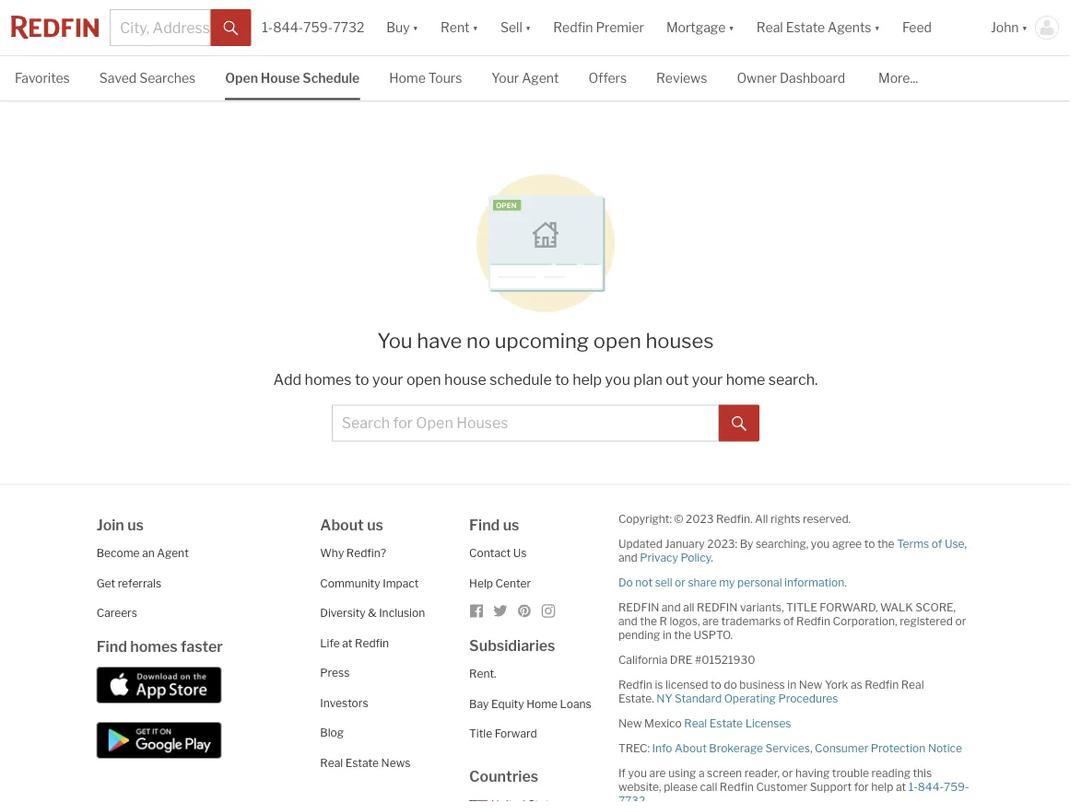 Task type: vqa. For each thing, say whether or not it's contained in the screenshot.


Task type: describe. For each thing, give the bounding box(es) containing it.
estate for news
[[345, 757, 379, 770]]

ny standard operating procedures link
[[657, 693, 838, 706]]

call
[[700, 781, 717, 794]]

1 horizontal spatial about
[[675, 742, 707, 756]]

information
[[785, 576, 845, 590]]

redfin twitter image
[[493, 604, 508, 619]]

updated
[[618, 538, 663, 551]]

consumer
[[815, 742, 869, 756]]

notice
[[928, 742, 962, 756]]

saved searches
[[99, 71, 196, 86]]

get referrals
[[96, 577, 161, 590]]

redfin up "estate."
[[618, 679, 652, 692]]

premier
[[596, 20, 644, 35]]

real down the standard on the bottom right
[[684, 717, 707, 731]]

real estate news
[[320, 757, 411, 770]]

2023:
[[707, 538, 738, 551]]

california
[[618, 654, 668, 667]]

us for join us
[[127, 516, 144, 534]]

0 horizontal spatial .
[[711, 551, 713, 565]]

are inside redfin and all redfin variants, title forward, walk score, and the r logos, are trademarks of redfin corporation, registered or pending in the uspto.
[[702, 615, 719, 628]]

sell ▾ button
[[501, 0, 531, 55]]

redfin right as
[[865, 679, 899, 692]]

to right schedule on the top
[[555, 371, 569, 389]]

redfin inside redfin and all redfin variants, title forward, walk score, and the r logos, are trademarks of redfin corporation, registered or pending in the uspto.
[[797, 615, 831, 628]]

pending
[[618, 629, 660, 642]]

no
[[467, 329, 491, 354]]

and for redfin and all redfin variants, title forward, walk score, and the r logos, are trademarks of redfin corporation, registered or pending in the uspto.
[[662, 601, 681, 615]]

favorites
[[15, 71, 70, 86]]

▾ for sell ▾
[[525, 20, 531, 35]]

help center button
[[469, 577, 531, 590]]

1 horizontal spatial home
[[526, 698, 558, 711]]

are inside if you are using a screen reader, or having trouble reading this website, please call redfin customer support for help at
[[649, 767, 666, 781]]

uspto.
[[694, 629, 733, 642]]

searches
[[139, 71, 196, 86]]

, and
[[618, 538, 967, 565]]

brokerage
[[709, 742, 763, 756]]

diversity & inclusion
[[320, 607, 425, 620]]

bay equity home loans button
[[469, 698, 592, 711]]

us for about us
[[367, 516, 383, 534]]

help inside if you are using a screen reader, or having trouble reading this website, please call redfin customer support for help at
[[871, 781, 894, 794]]

sell
[[501, 20, 523, 35]]

protection
[[871, 742, 926, 756]]

at inside if you are using a screen reader, or having trouble reading this website, please call redfin customer support for help at
[[896, 781, 906, 794]]

sell ▾
[[501, 20, 531, 35]]

redfin inside button
[[553, 20, 593, 35]]

become an agent button
[[96, 547, 189, 560]]

#01521930
[[695, 654, 755, 667]]

real estate agents ▾
[[757, 20, 880, 35]]

referrals
[[118, 577, 161, 590]]

trec: info about brokerage services , consumer protection notice
[[618, 742, 962, 756]]

trouble
[[832, 767, 869, 781]]

homes for add
[[305, 371, 352, 389]]

home
[[726, 371, 765, 389]]

center
[[495, 577, 531, 590]]

terms of use link
[[897, 538, 965, 551]]

▾ inside 'dropdown button'
[[874, 20, 880, 35]]

schedule
[[303, 71, 360, 86]]

find homes faster
[[96, 638, 223, 656]]

saved searches link
[[99, 56, 196, 98]]

join
[[96, 516, 124, 534]]

1-844-759-7732 link
[[262, 20, 364, 35]]

customer
[[756, 781, 808, 794]]

updated january 2023: by searching, you agree to the terms of use
[[618, 538, 965, 551]]

community impact button
[[320, 577, 419, 590]]

real inside redfin is licensed to do business in new york as redfin real estate.
[[901, 679, 924, 692]]

estate for agents
[[786, 20, 825, 35]]

0 horizontal spatial about
[[320, 516, 364, 534]]

▾ for buy ▾
[[413, 20, 419, 35]]

844- for 1-844-759-7732
[[273, 20, 303, 35]]

upcoming
[[495, 329, 589, 354]]

2023
[[686, 513, 714, 526]]

life at redfin button
[[320, 637, 389, 650]]

download the redfin app from the google play store image
[[96, 722, 222, 759]]

title forward
[[469, 728, 537, 741]]

0 vertical spatial the
[[878, 538, 895, 551]]

real estate agents ▾ link
[[757, 0, 880, 55]]

faster
[[181, 638, 223, 656]]

press
[[320, 667, 350, 680]]

agents
[[828, 20, 872, 35]]

support
[[810, 781, 852, 794]]

my
[[719, 576, 735, 590]]

to right add
[[355, 371, 369, 389]]

or inside redfin and all redfin variants, title forward, walk score, and the r logos, are trademarks of redfin corporation, registered or pending in the uspto.
[[955, 615, 966, 628]]

redfin down &
[[355, 637, 389, 650]]

all
[[683, 601, 695, 615]]

us for find us
[[503, 516, 519, 534]]

contact us button
[[469, 547, 527, 560]]

in inside redfin and all redfin variants, title forward, walk score, and the r logos, are trademarks of redfin corporation, registered or pending in the uspto.
[[663, 629, 672, 642]]

759- for 1-844-759- 7732
[[944, 781, 969, 794]]

new mexico real estate licenses
[[618, 717, 791, 731]]

real inside 'dropdown button'
[[757, 20, 783, 35]]

inclusion
[[379, 607, 425, 620]]

careers button
[[96, 607, 137, 620]]

privacy policy link
[[640, 551, 711, 565]]

0 vertical spatial submit search image
[[223, 21, 238, 36]]

procedures
[[778, 693, 838, 706]]

find us
[[469, 516, 519, 534]]

0 horizontal spatial help
[[573, 371, 602, 389]]

impact
[[383, 577, 419, 590]]

do
[[618, 576, 633, 590]]

▾ for mortgage ▾
[[729, 20, 734, 35]]

services
[[766, 742, 810, 756]]

open for your
[[406, 371, 441, 389]]

reviews
[[656, 71, 707, 86]]

rent ▾
[[441, 20, 478, 35]]

find for find homes faster
[[96, 638, 127, 656]]

registered
[[900, 615, 953, 628]]

if
[[618, 767, 626, 781]]

owner dashboard link
[[737, 56, 845, 98]]

0 horizontal spatial or
[[675, 576, 686, 590]]

0 vertical spatial home
[[389, 71, 426, 86]]

is
[[655, 679, 663, 692]]

redfin instagram image
[[541, 604, 556, 619]]

agent inside your agent link
[[522, 71, 559, 86]]

homes for find
[[130, 638, 178, 656]]

find for find us
[[469, 516, 500, 534]]

contact us
[[469, 547, 527, 560]]

2 redfin from the left
[[697, 601, 738, 615]]

diversity & inclusion button
[[320, 607, 425, 620]]

become an agent
[[96, 547, 189, 560]]

join us
[[96, 516, 144, 534]]

you inside if you are using a screen reader, or having trouble reading this website, please call redfin customer support for help at
[[628, 767, 647, 781]]

owner dashboard
[[737, 71, 845, 86]]

buy
[[387, 20, 410, 35]]

7732 for 1-844-759- 7732
[[618, 795, 645, 803]]

in inside redfin is licensed to do business in new york as redfin real estate.
[[788, 679, 797, 692]]

buy ▾ button
[[375, 0, 430, 55]]

redfin pinterest image
[[517, 604, 532, 619]]



Task type: locate. For each thing, give the bounding box(es) containing it.
0 horizontal spatial 759-
[[303, 20, 333, 35]]

1 horizontal spatial the
[[674, 629, 691, 642]]

2 horizontal spatial us
[[503, 516, 519, 534]]

real estate licenses link
[[684, 717, 791, 731]]

0 horizontal spatial new
[[618, 717, 642, 731]]

0 vertical spatial homes
[[305, 371, 352, 389]]

0 horizontal spatial of
[[783, 615, 794, 628]]

759- up schedule
[[303, 20, 333, 35]]

0 horizontal spatial home
[[389, 71, 426, 86]]

about up using
[[675, 742, 707, 756]]

1 vertical spatial estate
[[710, 717, 743, 731]]

1-844-759- 7732
[[618, 781, 969, 803]]

help down reading
[[871, 781, 894, 794]]

or inside if you are using a screen reader, or having trouble reading this website, please call redfin customer support for help at
[[782, 767, 793, 781]]

2 vertical spatial the
[[674, 629, 691, 642]]

, right terms
[[965, 538, 967, 551]]

1 vertical spatial .
[[845, 576, 847, 590]]

and up r
[[662, 601, 681, 615]]

ny standard operating procedures
[[657, 693, 838, 706]]

1 horizontal spatial in
[[788, 679, 797, 692]]

1 vertical spatial 759-
[[944, 781, 969, 794]]

2 vertical spatial estate
[[345, 757, 379, 770]]

blog
[[320, 727, 344, 740]]

not
[[635, 576, 653, 590]]

1- inside "1-844-759- 7732"
[[909, 781, 918, 794]]

tours
[[428, 71, 462, 86]]

website,
[[618, 781, 662, 794]]

0 horizontal spatial us
[[127, 516, 144, 534]]

to inside redfin is licensed to do business in new york as redfin real estate.
[[711, 679, 722, 692]]

consumer protection notice link
[[815, 742, 962, 756]]

0 horizontal spatial redfin
[[618, 601, 659, 615]]

at down reading
[[896, 781, 906, 794]]

submit search image up open
[[223, 21, 238, 36]]

or up customer
[[782, 767, 793, 781]]

1 vertical spatial find
[[96, 638, 127, 656]]

0 vertical spatial .
[[711, 551, 713, 565]]

2 vertical spatial or
[[782, 767, 793, 781]]

subsidiaries
[[469, 637, 555, 655]]

real up owner
[[757, 20, 783, 35]]

business
[[740, 679, 785, 692]]

1 us from the left
[[127, 516, 144, 534]]

844- up open house schedule 'link'
[[273, 20, 303, 35]]

1 vertical spatial help
[[871, 781, 894, 794]]

screen
[[707, 767, 742, 781]]

1 vertical spatial are
[[649, 767, 666, 781]]

1 horizontal spatial 7732
[[618, 795, 645, 803]]

info about brokerage services link
[[652, 742, 810, 756]]

home
[[389, 71, 426, 86], [526, 698, 558, 711]]

title forward button
[[469, 728, 537, 741]]

1- for 1-844-759- 7732
[[909, 781, 918, 794]]

rent.
[[469, 668, 496, 681]]

1 vertical spatial 7732
[[618, 795, 645, 803]]

1 horizontal spatial or
[[782, 767, 793, 781]]

estate inside 'dropdown button'
[[786, 20, 825, 35]]

or
[[675, 576, 686, 590], [955, 615, 966, 628], [782, 767, 793, 781]]

estate left agents
[[786, 20, 825, 35]]

about up "why"
[[320, 516, 364, 534]]

. down 2023:
[[711, 551, 713, 565]]

reserved.
[[803, 513, 851, 526]]

, inside the , and
[[965, 538, 967, 551]]

and down updated
[[618, 551, 638, 565]]

open left house
[[406, 371, 441, 389]]

home left loans
[[526, 698, 558, 711]]

3 ▾ from the left
[[525, 20, 531, 35]]

sell
[[655, 576, 672, 590]]

find down "careers"
[[96, 638, 127, 656]]

0 vertical spatial ,
[[965, 538, 967, 551]]

the
[[878, 538, 895, 551], [640, 615, 657, 628], [674, 629, 691, 642]]

2 horizontal spatial or
[[955, 615, 966, 628]]

▾ right agents
[[874, 20, 880, 35]]

operating
[[724, 693, 776, 706]]

title
[[469, 728, 492, 741]]

6 ▾ from the left
[[1022, 20, 1028, 35]]

1 horizontal spatial agent
[[522, 71, 559, 86]]

saved
[[99, 71, 137, 86]]

1 horizontal spatial us
[[367, 516, 383, 534]]

your right out
[[692, 371, 723, 389]]

us up redfin? at the left bottom
[[367, 516, 383, 534]]

▾ for john ▾
[[1022, 20, 1028, 35]]

1- up house
[[262, 20, 273, 35]]

new up procedures
[[799, 679, 823, 692]]

▾ right mortgage on the top right of page
[[729, 20, 734, 35]]

of
[[932, 538, 942, 551], [783, 615, 794, 628]]

redfin down not
[[618, 601, 659, 615]]

john ▾
[[991, 20, 1028, 35]]

you up website,
[[628, 767, 647, 781]]

0 vertical spatial estate
[[786, 20, 825, 35]]

0 horizontal spatial submit search image
[[223, 21, 238, 36]]

rent
[[441, 20, 470, 35]]

1 horizontal spatial 844-
[[918, 781, 944, 794]]

1 horizontal spatial 759-
[[944, 781, 969, 794]]

mortgage ▾ button
[[666, 0, 734, 55]]

1 vertical spatial at
[[896, 781, 906, 794]]

1 vertical spatial homes
[[130, 638, 178, 656]]

1 horizontal spatial new
[[799, 679, 823, 692]]

reading
[[872, 767, 911, 781]]

more...
[[879, 71, 918, 86]]

us right join
[[127, 516, 144, 534]]

us
[[513, 547, 527, 560]]

or right the sell
[[675, 576, 686, 590]]

1 horizontal spatial open
[[594, 329, 641, 354]]

you
[[377, 329, 413, 354]]

0 vertical spatial 844-
[[273, 20, 303, 35]]

1 vertical spatial about
[[675, 742, 707, 756]]

find
[[469, 516, 500, 534], [96, 638, 127, 656]]

0 horizontal spatial 7732
[[333, 20, 364, 35]]

community impact
[[320, 577, 419, 590]]

1 horizontal spatial find
[[469, 516, 500, 534]]

score,
[[916, 601, 956, 615]]

7732 inside "1-844-759- 7732"
[[618, 795, 645, 803]]

1 horizontal spatial estate
[[710, 717, 743, 731]]

get
[[96, 577, 115, 590]]

real down blog button
[[320, 757, 343, 770]]

844- down this
[[918, 781, 944, 794]]

you down reserved. at the right bottom of page
[[811, 538, 830, 551]]

community
[[320, 577, 380, 590]]

at right life
[[342, 637, 353, 650]]

add
[[273, 371, 302, 389]]

0 horizontal spatial the
[[640, 615, 657, 628]]

0 vertical spatial and
[[618, 551, 638, 565]]

1 vertical spatial ,
[[810, 742, 813, 756]]

759- down notice
[[944, 781, 969, 794]]

1 horizontal spatial redfin
[[697, 601, 738, 615]]

1 vertical spatial the
[[640, 615, 657, 628]]

,
[[965, 538, 967, 551], [810, 742, 813, 756]]

▾ right john
[[1022, 20, 1028, 35]]

agree
[[832, 538, 862, 551]]

redfin down the 'title'
[[797, 615, 831, 628]]

844- inside "1-844-759- 7732"
[[918, 781, 944, 794]]

▾ right rent
[[472, 20, 478, 35]]

the down logos,
[[674, 629, 691, 642]]

0 vertical spatial open
[[594, 329, 641, 354]]

real right as
[[901, 679, 924, 692]]

1 horizontal spatial are
[[702, 615, 719, 628]]

redfin left premier
[[553, 20, 593, 35]]

1 vertical spatial and
[[662, 601, 681, 615]]

1 vertical spatial 844-
[[918, 781, 944, 794]]

are up uspto.
[[702, 615, 719, 628]]

agent right your on the left
[[522, 71, 559, 86]]

1 ▾ from the left
[[413, 20, 419, 35]]

2 your from the left
[[692, 371, 723, 389]]

and for , and
[[618, 551, 638, 565]]

5 ▾ from the left
[[874, 20, 880, 35]]

4 ▾ from the left
[[729, 20, 734, 35]]

terms
[[897, 538, 929, 551]]

privacy
[[640, 551, 678, 565]]

policy
[[681, 551, 711, 565]]

844-
[[273, 20, 303, 35], [918, 781, 944, 794]]

become
[[96, 547, 140, 560]]

out
[[666, 371, 689, 389]]

feed
[[902, 20, 932, 35]]

trec:
[[618, 742, 650, 756]]

2 vertical spatial and
[[618, 615, 638, 628]]

and up 'pending'
[[618, 615, 638, 628]]

submit search image down home at the right
[[732, 417, 747, 431]]

2 horizontal spatial estate
[[786, 20, 825, 35]]

are up website,
[[649, 767, 666, 781]]

1 vertical spatial of
[[783, 615, 794, 628]]

get referrals button
[[96, 577, 161, 590]]

1 vertical spatial or
[[955, 615, 966, 628]]

1 horizontal spatial homes
[[305, 371, 352, 389]]

759- inside "1-844-759- 7732"
[[944, 781, 969, 794]]

all
[[755, 513, 768, 526]]

ny
[[657, 693, 672, 706]]

the left r
[[640, 615, 657, 628]]

agent right an
[[157, 547, 189, 560]]

1 vertical spatial home
[[526, 698, 558, 711]]

0 vertical spatial new
[[799, 679, 823, 692]]

1 horizontal spatial ,
[[965, 538, 967, 551]]

reviews link
[[656, 56, 707, 98]]

home left tours
[[389, 71, 426, 86]]

0 vertical spatial 759-
[[303, 20, 333, 35]]

7732 down website,
[[618, 795, 645, 803]]

0 vertical spatial find
[[469, 516, 500, 534]]

0 horizontal spatial your
[[372, 371, 403, 389]]

1 horizontal spatial submit search image
[[732, 417, 747, 431]]

0 horizontal spatial homes
[[130, 638, 178, 656]]

about us
[[320, 516, 383, 534]]

1 vertical spatial agent
[[157, 547, 189, 560]]

in down r
[[663, 629, 672, 642]]

january
[[665, 538, 705, 551]]

download the redfin app on the apple app store image
[[96, 667, 222, 704]]

estate up info about brokerage services link
[[710, 717, 743, 731]]

as
[[851, 679, 863, 692]]

1 vertical spatial new
[[618, 717, 642, 731]]

0 vertical spatial 1-
[[262, 20, 273, 35]]

1 horizontal spatial your
[[692, 371, 723, 389]]

1 horizontal spatial .
[[845, 576, 847, 590]]

find up contact
[[469, 516, 500, 534]]

3 us from the left
[[503, 516, 519, 534]]

1 vertical spatial open
[[406, 371, 441, 389]]

2 ▾ from the left
[[472, 20, 478, 35]]

john
[[991, 20, 1019, 35]]

you left plan
[[605, 371, 630, 389]]

0 horizontal spatial find
[[96, 638, 127, 656]]

0 vertical spatial of
[[932, 538, 942, 551]]

york
[[825, 679, 848, 692]]

1-844-759-7732
[[262, 20, 364, 35]]

1- down this
[[909, 781, 918, 794]]

redfin
[[618, 601, 659, 615], [697, 601, 738, 615]]

of left use
[[932, 538, 942, 551]]

0 vertical spatial you
[[605, 371, 630, 389]]

0 horizontal spatial open
[[406, 371, 441, 389]]

0 vertical spatial are
[[702, 615, 719, 628]]

redfin down screen
[[720, 781, 754, 794]]

redfin facebook image
[[469, 604, 484, 619]]

of down the 'title'
[[783, 615, 794, 628]]

homes right add
[[305, 371, 352, 389]]

submit search image
[[223, 21, 238, 36], [732, 417, 747, 431]]

0 horizontal spatial 1-
[[262, 20, 273, 35]]

corporation,
[[833, 615, 897, 628]]

house
[[444, 371, 487, 389]]

why
[[320, 547, 344, 560]]

0 horizontal spatial agent
[[157, 547, 189, 560]]

us up us
[[503, 516, 519, 534]]

at
[[342, 637, 353, 650], [896, 781, 906, 794]]

▾ for rent ▾
[[472, 20, 478, 35]]

forward,
[[820, 601, 878, 615]]

0 horizontal spatial ,
[[810, 742, 813, 756]]

to right agree
[[864, 538, 875, 551]]

real estate agents ▾ button
[[746, 0, 891, 55]]

. up forward,
[[845, 576, 847, 590]]

1 horizontal spatial of
[[932, 538, 942, 551]]

0 vertical spatial help
[[573, 371, 602, 389]]

blog button
[[320, 727, 344, 740]]

new inside redfin is licensed to do business in new york as redfin real estate.
[[799, 679, 823, 692]]

offers
[[589, 71, 627, 86]]

equity
[[491, 698, 524, 711]]

of inside redfin and all redfin variants, title forward, walk score, and the r logos, are trademarks of redfin corporation, registered or pending in the uspto.
[[783, 615, 794, 628]]

844- for 1-844-759- 7732
[[918, 781, 944, 794]]

redfin down my on the bottom
[[697, 601, 738, 615]]

▾ right the "buy" in the top of the page
[[413, 20, 419, 35]]

0 vertical spatial or
[[675, 576, 686, 590]]

press button
[[320, 667, 350, 680]]

new up trec:
[[618, 717, 642, 731]]

the left terms
[[878, 538, 895, 551]]

0 horizontal spatial at
[[342, 637, 353, 650]]

sell ▾ button
[[489, 0, 542, 55]]

2 horizontal spatial the
[[878, 538, 895, 551]]

or down score, in the bottom right of the page
[[955, 615, 966, 628]]

countries
[[469, 768, 538, 786]]

help down you have no upcoming open houses
[[573, 371, 602, 389]]

1 your from the left
[[372, 371, 403, 389]]

have
[[417, 329, 462, 354]]

0 horizontal spatial 844-
[[273, 20, 303, 35]]

your down you
[[372, 371, 403, 389]]

this
[[913, 767, 932, 781]]

walk
[[880, 601, 913, 615]]

life at redfin
[[320, 637, 389, 650]]

1 horizontal spatial at
[[896, 781, 906, 794]]

7732 left the "buy" in the top of the page
[[333, 20, 364, 35]]

do not sell or share my personal information link
[[618, 576, 845, 590]]

City, Address, School, Agent, ZIP search field
[[110, 9, 211, 46]]

to left do
[[711, 679, 722, 692]]

r
[[660, 615, 667, 628]]

759- for 1-844-759-7732
[[303, 20, 333, 35]]

estate.
[[618, 693, 654, 706]]

2 us from the left
[[367, 516, 383, 534]]

▾ right sell
[[525, 20, 531, 35]]

rent. button
[[469, 668, 496, 681]]

0 horizontal spatial estate
[[345, 757, 379, 770]]

homes up download the redfin app on the apple app store image
[[130, 638, 178, 656]]

Search for Open Houses search field
[[332, 405, 719, 442]]

0 vertical spatial at
[[342, 637, 353, 650]]

1 vertical spatial you
[[811, 538, 830, 551]]

1 vertical spatial in
[[788, 679, 797, 692]]

news
[[381, 757, 411, 770]]

0 vertical spatial 7732
[[333, 20, 364, 35]]

7732 for 1-844-759-7732
[[333, 20, 364, 35]]

open up plan
[[594, 329, 641, 354]]

1- for 1-844-759-7732
[[262, 20, 273, 35]]

1 redfin from the left
[[618, 601, 659, 615]]

feed button
[[891, 0, 980, 55]]

having
[[795, 767, 830, 781]]

0 horizontal spatial are
[[649, 767, 666, 781]]

estate left news
[[345, 757, 379, 770]]

in up procedures
[[788, 679, 797, 692]]

do
[[724, 679, 737, 692]]

, up the having
[[810, 742, 813, 756]]

1 vertical spatial submit search image
[[732, 417, 747, 431]]

0 vertical spatial agent
[[522, 71, 559, 86]]

a
[[699, 767, 705, 781]]

bay
[[469, 698, 489, 711]]

1 vertical spatial 1-
[[909, 781, 918, 794]]

if you are using a screen reader, or having trouble reading this website, please call redfin customer support for help at
[[618, 767, 932, 794]]

0 vertical spatial in
[[663, 629, 672, 642]]

redfin inside if you are using a screen reader, or having trouble reading this website, please call redfin customer support for help at
[[720, 781, 754, 794]]

1 horizontal spatial 1-
[[909, 781, 918, 794]]

redfin is licensed to do business in new york as redfin real estate.
[[618, 679, 924, 706]]

and inside the , and
[[618, 551, 638, 565]]

open for upcoming
[[594, 329, 641, 354]]



